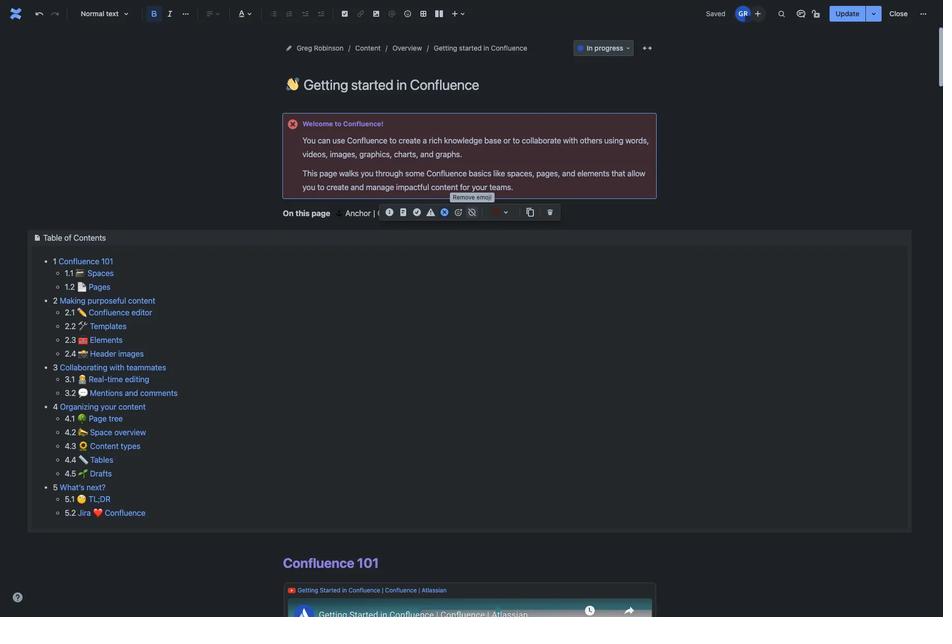 Task type: describe. For each thing, give the bounding box(es) containing it.
started
[[320, 587, 341, 594]]

page inside this page walks you through some confluence basics like spaces, pages, and elements that allow you to create and manage impactful content for your teams.
[[320, 169, 337, 178]]

of
[[64, 233, 72, 242]]

in for started
[[342, 587, 347, 594]]

undo ⌘z image
[[33, 8, 45, 20]]

this
[[296, 209, 310, 218]]

help image
[[12, 592, 24, 603]]

1
[[53, 257, 57, 266]]

graphs.
[[436, 150, 462, 159]]

📄 pages link
[[77, 283, 111, 291]]

1 confluence 101 1.1 🗃️ spaces 1.2 📄 pages 2 making purposeful content 2.1 ✏️ confluence editor 2.2 🛠️ templates 2.3 🧰 elements 2.4 📸 header images 3 collaborating with teammates 3.1 🧑‍💻 real-time editing 3.2 💬 mentions and comments 4 organizing your content 4.1 🌳 page tree 4.2 📣 space overview 4.3 🌻 content types 4.4 📏 tables 4.5 🌱 drafts 5 what's next? 5.1 🧐 tl;dr 5.2 jira ❤️ confluence
[[53, 257, 178, 517]]

🧐 tl;dr link
[[77, 495, 111, 504]]

greg robinson
[[297, 44, 344, 52]]

greg robinson image
[[736, 6, 752, 22]]

organizing your content link
[[60, 402, 146, 411]]

atlassian
[[422, 587, 447, 594]]

layouts image
[[433, 8, 445, 20]]

2
[[53, 296, 58, 305]]

getting for getting started in confluence
[[434, 44, 457, 52]]

📏
[[78, 456, 88, 464]]

success image
[[411, 206, 423, 218]]

🧑‍💻
[[77, 375, 87, 384]]

2.1
[[65, 308, 75, 317]]

3
[[53, 363, 58, 372]]

close button
[[884, 6, 914, 22]]

confluence image
[[8, 6, 24, 22]]

that
[[612, 169, 626, 178]]

using
[[605, 136, 624, 145]]

remove emoji image
[[466, 206, 478, 218]]

1 vertical spatial 101
[[357, 555, 379, 571]]

use
[[333, 136, 345, 145]]

comment icon image
[[796, 8, 808, 20]]

templates
[[90, 322, 127, 331]]

no restrictions image
[[812, 8, 823, 20]]

this page walks you through some confluence basics like spaces, pages, and elements that allow you to create and manage impactful content for your teams.
[[303, 169, 648, 191]]

like
[[494, 169, 505, 178]]

🛠️ templates link
[[78, 322, 127, 331]]

adjust update settings image
[[868, 8, 880, 20]]

purposeful
[[88, 296, 126, 305]]

spaces
[[88, 269, 114, 278]]

real-
[[89, 375, 107, 384]]

for
[[460, 183, 470, 191]]

greg robinson link
[[297, 42, 344, 54]]

info image
[[384, 206, 396, 218]]

🗃️ spaces link
[[76, 269, 114, 278]]

tree
[[109, 414, 123, 423]]

you
[[303, 136, 316, 145]]

with inside 1 confluence 101 1.1 🗃️ spaces 1.2 📄 pages 2 making purposeful content 2.1 ✏️ confluence editor 2.2 🛠️ templates 2.3 🧰 elements 2.4 📸 header images 3 collaborating with teammates 3.1 🧑‍💻 real-time editing 3.2 💬 mentions and comments 4 organizing your content 4.1 🌳 page tree 4.2 📣 space overview 4.3 🌻 content types 4.4 📏 tables 4.5 🌱 drafts 5 what's next? 5.1 🧐 tl;dr 5.2 jira ❤️ confluence
[[110, 363, 124, 372]]

a
[[423, 136, 427, 145]]

with inside you can use confluence to create a rich knowledge base or to collaborate with others using words, videos, images, graphics, charts, and graphs.
[[563, 136, 578, 145]]

robinson
[[314, 44, 344, 52]]

bullet list ⌘⇧8 image
[[268, 8, 280, 20]]

🧑‍💻 real-time editing link
[[77, 375, 149, 384]]

🗃️
[[76, 269, 86, 278]]

words,
[[626, 136, 649, 145]]

greg
[[297, 44, 312, 52]]

error image
[[439, 206, 451, 218]]

time
[[107, 375, 123, 384]]

editing
[[125, 375, 149, 384]]

collaborating
[[60, 363, 107, 372]]

jira
[[78, 509, 91, 517]]

and inside you can use confluence to create a rich knowledge base or to collaborate with others using words, videos, images, graphics, charts, and graphs.
[[420, 150, 434, 159]]

spaces,
[[507, 169, 535, 178]]

🌱
[[78, 469, 88, 478]]

anchor image
[[334, 207, 346, 219]]

started
[[459, 44, 482, 52]]

on
[[283, 209, 294, 218]]

0 horizontal spatial you
[[303, 183, 315, 191]]

your inside 1 confluence 101 1.1 🗃️ spaces 1.2 📄 pages 2 making purposeful content 2.1 ✏️ confluence editor 2.2 🛠️ templates 2.3 🧰 elements 2.4 📸 header images 3 collaborating with teammates 3.1 🧑‍💻 real-time editing 3.2 💬 mentions and comments 4 organizing your content 4.1 🌳 page tree 4.2 📣 space overview 4.3 🌻 content types 4.4 📏 tables 4.5 🌱 drafts 5 what's next? 5.1 🧐 tl;dr 5.2 jira ❤️ confluence
[[101, 402, 116, 411]]

warning image
[[425, 206, 437, 218]]

confluence inside you can use confluence to create a rich knowledge base or to collaborate with others using words, videos, images, graphics, charts, and graphs.
[[347, 136, 388, 145]]

📣 space overview link
[[78, 428, 146, 437]]

make page full-width image
[[642, 42, 654, 54]]

anchor
[[346, 209, 371, 218]]

allow
[[628, 169, 646, 178]]

mention image
[[386, 8, 398, 20]]

space
[[90, 428, 112, 437]]

1.2
[[65, 283, 75, 291]]

🧰 elements link
[[78, 336, 123, 344]]

confluence!
[[343, 120, 384, 128]]

collaborating with teammates link
[[60, 363, 166, 372]]

confluence inside this page walks you through some confluence basics like spaces, pages, and elements that allow you to create and manage impactful content for your teams.
[[427, 169, 467, 178]]

4.4
[[65, 456, 76, 464]]

content link
[[355, 42, 381, 54]]

5.2
[[65, 509, 76, 517]]

table of contents image
[[31, 232, 43, 244]]

in for started
[[484, 44, 489, 52]]

editor toolbar toolbar
[[380, 204, 560, 231]]

4.1
[[65, 414, 75, 423]]

more image
[[918, 8, 930, 20]]

this
[[303, 169, 318, 178]]

editor add emoji image
[[453, 206, 464, 218]]

editor
[[132, 308, 152, 317]]

base
[[485, 136, 502, 145]]

basics
[[469, 169, 492, 178]]

videos,
[[303, 150, 328, 159]]

🌻
[[78, 442, 88, 451]]

close
[[890, 9, 908, 18]]

you can use confluence to create a rich knowledge base or to collaborate with others using words, videos, images, graphics, charts, and graphs.
[[303, 136, 651, 159]]

🌻 content types link
[[78, 442, 141, 451]]

redo ⌘⇧z image
[[49, 8, 61, 20]]

organizing
[[60, 402, 99, 411]]

and down walks
[[351, 183, 364, 191]]

1 vertical spatial content
[[128, 296, 155, 305]]

add image, video, or file image
[[371, 8, 382, 20]]

images,
[[330, 150, 358, 159]]

what's next? link
[[60, 483, 106, 492]]

teammates
[[127, 363, 166, 372]]

numbered list ⌘⇧7 image
[[284, 8, 295, 20]]



Task type: locate. For each thing, give the bounding box(es) containing it.
your inside this page walks you through some confluence basics like spaces, pages, and elements that allow you to create and manage impactful content for your teams.
[[472, 183, 488, 191]]

💬
[[78, 389, 88, 398]]

normal
[[81, 9, 104, 18]]

to up the 'use'
[[335, 120, 342, 128]]

emoji image
[[402, 8, 414, 20]]

0 vertical spatial with
[[563, 136, 578, 145]]

1 horizontal spatial 101
[[357, 555, 379, 571]]

to up charts,
[[390, 136, 397, 145]]

content inside 1 confluence 101 1.1 🗃️ spaces 1.2 📄 pages 2 making purposeful content 2.1 ✏️ confluence editor 2.2 🛠️ templates 2.3 🧰 elements 2.4 📸 header images 3 collaborating with teammates 3.1 🧑‍💻 real-time editing 3.2 💬 mentions and comments 4 organizing your content 4.1 🌳 page tree 4.2 📣 space overview 4.3 🌻 content types 4.4 📏 tables 4.5 🌱 drafts 5 what's next? 5.1 🧐 tl;dr 5.2 jira ❤️ confluence
[[90, 442, 119, 451]]

1 horizontal spatial |
[[382, 587, 384, 594]]

pages
[[89, 283, 111, 291]]

content down link icon
[[355, 44, 381, 52]]

charts,
[[394, 150, 418, 159]]

🧐
[[77, 495, 87, 504]]

making
[[60, 296, 86, 305]]

0 vertical spatial in
[[484, 44, 489, 52]]

101 up spaces
[[101, 257, 113, 266]]

comments
[[140, 389, 178, 398]]

normal text
[[81, 9, 119, 18]]

1 horizontal spatial getting
[[434, 44, 457, 52]]

0 horizontal spatial content
[[90, 442, 119, 451]]

or
[[504, 136, 511, 145]]

drafts
[[90, 469, 112, 478]]

1.1
[[65, 269, 74, 278]]

create
[[399, 136, 421, 145], [327, 183, 349, 191]]

0 horizontal spatial 101
[[101, 257, 113, 266]]

remove image
[[545, 206, 556, 218]]

1 vertical spatial with
[[110, 363, 124, 372]]

101
[[101, 257, 113, 266], [357, 555, 379, 571]]

📣
[[78, 428, 88, 437]]

1 vertical spatial in
[[342, 587, 347, 594]]

on this page
[[283, 209, 330, 218]]

create down walks
[[327, 183, 349, 191]]

0 vertical spatial getting
[[434, 44, 457, 52]]

outdent ⇧tab image
[[299, 8, 311, 20]]

content
[[431, 183, 458, 191], [128, 296, 155, 305], [119, 402, 146, 411]]

saved
[[706, 9, 726, 18]]

some
[[405, 169, 425, 178]]

pages,
[[537, 169, 560, 178]]

page down impactful
[[408, 209, 425, 218]]

welcome
[[303, 120, 333, 128]]

📸
[[78, 349, 88, 358]]

0 horizontal spatial with
[[110, 363, 124, 372]]

more formatting image
[[180, 8, 192, 20]]

collaborate
[[522, 136, 561, 145]]

note image
[[398, 206, 409, 218]]

1 horizontal spatial you
[[361, 169, 374, 178]]

4.2
[[65, 428, 76, 437]]

overview
[[393, 44, 422, 52]]

1 vertical spatial you
[[303, 183, 315, 191]]

text
[[106, 9, 119, 18]]

getting started in confluence | confluence | atlassian
[[298, 587, 447, 594]]

can
[[318, 136, 331, 145]]

1 vertical spatial content
[[90, 442, 119, 451]]

confluence 101 link
[[59, 257, 113, 266]]

0 horizontal spatial |
[[373, 209, 375, 218]]

page right this on the top
[[312, 209, 330, 218]]

📄
[[77, 283, 87, 291]]

remove emoji
[[453, 194, 492, 201]]

and right 'pages,'
[[562, 169, 576, 178]]

header
[[90, 349, 116, 358]]

remove
[[453, 194, 475, 201]]

🌱 drafts link
[[78, 469, 112, 478]]

101 inside 1 confluence 101 1.1 🗃️ spaces 1.2 📄 pages 2 making purposeful content 2.1 ✏️ confluence editor 2.2 🛠️ templates 2.3 🧰 elements 2.4 📸 header images 3 collaborating with teammates 3.1 🧑‍💻 real-time editing 3.2 💬 mentions and comments 4 organizing your content 4.1 🌳 page tree 4.2 📣 space overview 4.3 🌻 content types 4.4 📏 tables 4.5 🌱 drafts 5 what's next? 5.1 🧐 tl;dr 5.2 jira ❤️ confluence
[[101, 257, 113, 266]]

rich
[[429, 136, 442, 145]]

welcome to confluence!
[[303, 120, 384, 128]]

2 vertical spatial content
[[119, 402, 146, 411]]

overview link
[[393, 42, 422, 54]]

1 horizontal spatial content
[[355, 44, 381, 52]]

graphics,
[[360, 150, 392, 159]]

content up tables
[[90, 442, 119, 451]]

overview
[[114, 428, 146, 437]]

tables
[[90, 456, 113, 464]]

content
[[355, 44, 381, 52], [90, 442, 119, 451]]

2 horizontal spatial |
[[419, 587, 420, 594]]

and down a
[[420, 150, 434, 159]]

your up emoji
[[472, 183, 488, 191]]

you down this
[[303, 183, 315, 191]]

your up tree
[[101, 402, 116, 411]]

on-
[[378, 209, 391, 218]]

this-
[[391, 209, 408, 218]]

table of contents
[[43, 233, 106, 242]]

with left others on the right of the page
[[563, 136, 578, 145]]

in inside main content area, start typing to enter text. text field
[[342, 587, 347, 594]]

0 vertical spatial content
[[431, 183, 458, 191]]

italic ⌘i image
[[164, 8, 176, 20]]

to down this
[[318, 183, 325, 191]]

bold ⌘b image
[[148, 8, 160, 20]]

1 vertical spatial getting
[[298, 587, 318, 594]]

1 horizontal spatial create
[[399, 136, 421, 145]]

confluence image
[[8, 6, 24, 22]]

content inside this page walks you through some confluence basics like spaces, pages, and elements that allow you to create and manage impactful content for your teams.
[[431, 183, 458, 191]]

Main content area, start typing to enter text. text field
[[28, 114, 912, 617]]

create inside you can use confluence to create a rich knowledge base or to collaborate with others using words, videos, images, graphics, charts, and graphs.
[[399, 136, 421, 145]]

table image
[[418, 8, 430, 20]]

5
[[53, 483, 58, 492]]

with
[[563, 136, 578, 145], [110, 363, 124, 372]]

table
[[43, 233, 62, 242]]

0 horizontal spatial create
[[327, 183, 349, 191]]

emoji
[[477, 194, 492, 201]]

5.1
[[65, 495, 75, 504]]

invite to edit image
[[753, 8, 764, 19]]

content down the 💬 mentions and comments link
[[119, 402, 146, 411]]

you right walks
[[361, 169, 374, 178]]

101 up getting started in confluence | confluence | atlassian
[[357, 555, 379, 571]]

1 vertical spatial create
[[327, 183, 349, 191]]

3.1
[[65, 375, 75, 384]]

0 horizontal spatial in
[[342, 587, 347, 594]]

teams.
[[490, 183, 513, 191]]

link image
[[355, 8, 367, 20]]

update
[[836, 9, 860, 18]]

tl;dr
[[89, 495, 111, 504]]

1 vertical spatial your
[[101, 402, 116, 411]]

mentions
[[90, 389, 123, 398]]

action item image
[[339, 8, 351, 20]]

2.3
[[65, 336, 76, 344]]

through
[[376, 169, 403, 178]]

to inside this page walks you through some confluence basics like spaces, pages, and elements that allow you to create and manage impactful content for your teams.
[[318, 183, 325, 191]]

1 horizontal spatial your
[[472, 183, 488, 191]]

copy image
[[524, 206, 536, 218]]

🧰
[[78, 336, 88, 344]]

1 horizontal spatial with
[[563, 136, 578, 145]]

confluence
[[491, 44, 527, 52], [347, 136, 388, 145], [427, 169, 467, 178], [59, 257, 99, 266], [89, 308, 129, 317], [105, 509, 146, 517], [283, 555, 354, 571], [349, 587, 380, 594], [385, 587, 417, 594]]

0 horizontal spatial getting
[[298, 587, 318, 594]]

Give this page a title text field
[[304, 77, 657, 93]]

panel error image
[[287, 118, 299, 130]]

content left for
[[431, 183, 458, 191]]

3.2
[[65, 389, 76, 398]]

create up charts,
[[399, 136, 421, 145]]

in inside getting started in confluence link
[[484, 44, 489, 52]]

find and replace image
[[776, 8, 788, 20]]

and down 'editing'
[[125, 389, 138, 398]]

4.5
[[65, 469, 76, 478]]

content up editor
[[128, 296, 155, 305]]

jira ❤️ confluence link
[[78, 509, 146, 517]]

create inside this page walks you through some confluence basics like spaces, pages, and elements that allow you to create and manage impactful content for your teams.
[[327, 183, 349, 191]]

anchor | on-this-page
[[346, 209, 425, 218]]

❤️
[[93, 509, 103, 517]]

and inside 1 confluence 101 1.1 🗃️ spaces 1.2 📄 pages 2 making purposeful content 2.1 ✏️ confluence editor 2.2 🛠️ templates 2.3 🧰 elements 2.4 📸 header images 3 collaborating with teammates 3.1 🧑‍💻 real-time editing 3.2 💬 mentions and comments 4 organizing your content 4.1 🌳 page tree 4.2 📣 space overview 4.3 🌻 content types 4.4 📏 tables 4.5 🌱 drafts 5 what's next? 5.1 🧐 tl;dr 5.2 jira ❤️ confluence
[[125, 389, 138, 398]]

📸 header images link
[[78, 349, 144, 358]]

getting started in confluence
[[434, 44, 527, 52]]

🌳 page tree link
[[77, 414, 123, 423]]

images
[[118, 349, 144, 358]]

update button
[[830, 6, 866, 22]]

what's
[[60, 483, 84, 492]]

0 vertical spatial your
[[472, 183, 488, 191]]

background color image
[[500, 206, 512, 218]]

elements
[[90, 336, 123, 344]]

with up the time
[[110, 363, 124, 372]]

page right this
[[320, 169, 337, 178]]

remove emoji tooltip
[[450, 193, 495, 202]]

0 vertical spatial 101
[[101, 257, 113, 266]]

page
[[320, 169, 337, 178], [408, 209, 425, 218], [312, 209, 330, 218]]

:wave: image
[[287, 78, 299, 90], [287, 78, 299, 90]]

1 horizontal spatial in
[[484, 44, 489, 52]]

to right "or"
[[513, 136, 520, 145]]

getting started in confluence link
[[434, 42, 527, 54]]

0 vertical spatial you
[[361, 169, 374, 178]]

indent tab image
[[315, 8, 327, 20]]

0 horizontal spatial your
[[101, 402, 116, 411]]

getting inside main content area, start typing to enter text. text field
[[298, 587, 318, 594]]

to
[[335, 120, 342, 128], [390, 136, 397, 145], [513, 136, 520, 145], [318, 183, 325, 191]]

move this page image
[[285, 44, 293, 52]]

4.3
[[65, 442, 76, 451]]

0 vertical spatial content
[[355, 44, 381, 52]]

💬 mentions and comments link
[[78, 389, 178, 398]]

getting for getting started in confluence | confluence | atlassian
[[298, 587, 318, 594]]

0 vertical spatial create
[[399, 136, 421, 145]]



Task type: vqa. For each thing, say whether or not it's contained in the screenshot.
search
no



